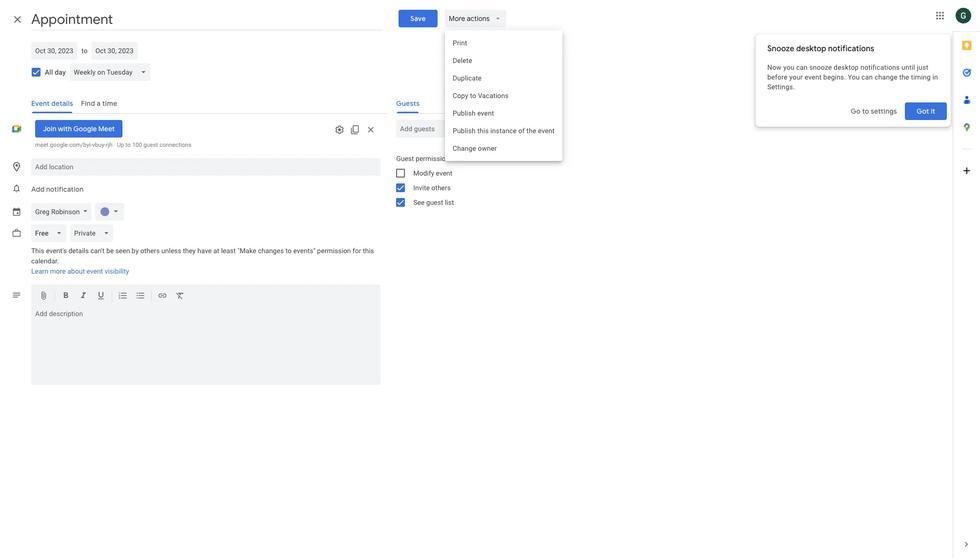 Task type: describe. For each thing, give the bounding box(es) containing it.
Title text field
[[31, 9, 383, 30]]

robinson
[[51, 208, 80, 216]]

Description text field
[[31, 310, 381, 383]]

save button
[[398, 10, 437, 27]]

events"
[[293, 247, 316, 255]]

in
[[933, 73, 938, 81]]

others inside group
[[432, 184, 451, 192]]

have
[[197, 247, 212, 255]]

you
[[848, 73, 860, 81]]

more actions arrow_drop_down
[[449, 14, 503, 23]]

connections
[[160, 142, 191, 148]]

you
[[784, 63, 795, 71]]

change
[[875, 73, 898, 81]]

at
[[213, 247, 219, 255]]

add notification button
[[27, 178, 88, 201]]

change owner
[[453, 144, 497, 152]]

up
[[117, 142, 124, 148]]

all
[[45, 68, 53, 76]]

modify
[[413, 169, 434, 177]]

guest permissions
[[396, 155, 453, 162]]

greg
[[35, 208, 49, 216]]

to right start date text box
[[81, 47, 88, 55]]

"make
[[238, 247, 256, 255]]

desktop inside heading
[[796, 44, 826, 54]]

list
[[445, 199, 454, 206]]

with
[[58, 124, 72, 133]]

see guest list
[[413, 199, 454, 206]]

until
[[902, 63, 915, 71]]

permission
[[317, 247, 351, 255]]

details
[[69, 247, 89, 255]]

the inside menu
[[527, 127, 537, 135]]

instance
[[491, 127, 517, 135]]

now you can snooze desktop notifications until just before your event begins. you can change the timing in settings.
[[768, 63, 938, 91]]

unless
[[161, 247, 181, 255]]

·
[[114, 142, 116, 148]]

more
[[50, 267, 66, 275]]

menu containing print
[[445, 30, 563, 161]]

of
[[519, 127, 525, 135]]

for
[[353, 247, 361, 255]]

modify event
[[413, 169, 453, 177]]

0 horizontal spatial guest
[[144, 142, 158, 148]]

arrow_drop_down
[[494, 14, 503, 23]]

meet.google.com/byi-vbuy-rjh · up to 100 guest connections
[[35, 142, 191, 148]]

they
[[183, 247, 196, 255]]

notifications inside heading
[[828, 44, 874, 54]]

actions
[[467, 14, 490, 23]]

about
[[67, 267, 85, 275]]

0 horizontal spatial can
[[796, 63, 808, 71]]

insert link image
[[158, 291, 167, 302]]

google
[[73, 124, 97, 133]]

to right up
[[126, 142, 131, 148]]

delete
[[453, 57, 472, 64]]

be
[[106, 247, 114, 255]]

meet
[[98, 124, 115, 133]]

guest
[[396, 155, 414, 162]]

before
[[768, 73, 788, 81]]

event inside the "now you can snooze desktop notifications until just before your event begins. you can change the timing in settings."
[[805, 73, 822, 81]]

event down permissions
[[436, 169, 453, 177]]

calendar.
[[31, 257, 59, 265]]

italic image
[[79, 291, 88, 302]]

event's
[[46, 247, 67, 255]]

invite others
[[413, 184, 451, 192]]

notifications inside the "now you can snooze desktop notifications until just before your event begins. you can change the timing in settings."
[[861, 63, 900, 71]]

snooze
[[810, 63, 832, 71]]

vacations
[[478, 92, 509, 100]]

timing
[[911, 73, 931, 81]]

invite
[[413, 184, 430, 192]]

learn more about event visibility link
[[31, 267, 129, 275]]

least
[[221, 247, 236, 255]]

this event's details can't be seen by others unless they have at least "make changes to events" permission for this calendar. learn more about event visibility
[[31, 247, 374, 275]]

more
[[449, 14, 465, 23]]

100
[[132, 142, 142, 148]]

group containing guest permissions
[[388, 151, 560, 210]]

publish this instance of the event
[[453, 127, 555, 135]]

0 vertical spatial this
[[478, 127, 489, 135]]

greg robinson
[[35, 208, 80, 216]]

notification
[[46, 185, 84, 194]]

desktop inside the "now you can snooze desktop notifications until just before your event begins. you can change the timing in settings."
[[834, 63, 859, 71]]

begins.
[[824, 73, 846, 81]]

snooze desktop notifications heading
[[768, 43, 939, 55]]



Task type: vqa. For each thing, say whether or not it's contained in the screenshot.
the leftmost Calendar settings
no



Task type: locate. For each thing, give the bounding box(es) containing it.
publish for publish event
[[453, 109, 476, 117]]

now
[[768, 63, 782, 71]]

see
[[413, 199, 425, 206]]

bold image
[[61, 291, 71, 302]]

0 vertical spatial others
[[432, 184, 451, 192]]

numbered list image
[[118, 291, 128, 302]]

0 horizontal spatial the
[[527, 127, 537, 135]]

Start date text field
[[35, 45, 74, 57]]

publish event
[[453, 109, 494, 117]]

guest right the 100
[[144, 142, 158, 148]]

1 vertical spatial the
[[527, 127, 537, 135]]

event
[[805, 73, 822, 81], [478, 109, 494, 117], [538, 127, 555, 135], [436, 169, 453, 177], [87, 267, 103, 275]]

add
[[31, 185, 44, 194]]

desktop up you
[[834, 63, 859, 71]]

changes
[[258, 247, 284, 255]]

add notification
[[31, 185, 84, 194]]

others inside this event's details can't be seen by others unless they have at least "make changes to events" permission for this calendar. learn more about event visibility
[[140, 247, 160, 255]]

2 publish from the top
[[453, 127, 476, 135]]

1 horizontal spatial guest
[[426, 199, 443, 206]]

guest
[[144, 142, 158, 148], [426, 199, 443, 206]]

1 vertical spatial publish
[[453, 127, 476, 135]]

join
[[43, 124, 56, 133]]

formatting options toolbar
[[31, 284, 381, 308]]

event right about
[[87, 267, 103, 275]]

settings.
[[768, 83, 795, 91]]

1 vertical spatial others
[[140, 247, 160, 255]]

copy
[[453, 92, 469, 100]]

visibility
[[105, 267, 129, 275]]

None field
[[70, 63, 154, 81], [31, 224, 70, 242], [70, 224, 117, 242], [70, 63, 154, 81], [31, 224, 70, 242], [70, 224, 117, 242]]

bulleted list image
[[136, 291, 145, 302]]

notifications
[[828, 44, 874, 54], [861, 63, 900, 71]]

join with google meet link
[[35, 120, 123, 138]]

publish up change
[[453, 127, 476, 135]]

by
[[132, 247, 139, 255]]

snooze
[[768, 44, 795, 54]]

all day
[[45, 68, 66, 76]]

1 horizontal spatial can
[[862, 73, 873, 81]]

1 publish from the top
[[453, 109, 476, 117]]

to
[[81, 47, 88, 55], [470, 92, 476, 100], [126, 142, 131, 148], [286, 247, 292, 255]]

this
[[478, 127, 489, 135], [363, 247, 374, 255]]

group
[[388, 151, 560, 210]]

vbuy-
[[92, 142, 106, 148]]

0 vertical spatial publish
[[453, 109, 476, 117]]

can
[[796, 63, 808, 71], [862, 73, 873, 81]]

snooze desktop notifications alert dialog
[[756, 34, 951, 127]]

others up see guest list
[[432, 184, 451, 192]]

0 vertical spatial desktop
[[796, 44, 826, 54]]

guest left list
[[426, 199, 443, 206]]

0 horizontal spatial this
[[363, 247, 374, 255]]

1 horizontal spatial others
[[432, 184, 451, 192]]

duplicate
[[453, 74, 482, 82]]

1 vertical spatial desktop
[[834, 63, 859, 71]]

learn
[[31, 267, 48, 275]]

0 vertical spatial notifications
[[828, 44, 874, 54]]

to inside this event's details can't be seen by others unless they have at least "make changes to events" permission for this calendar. learn more about event visibility
[[286, 247, 292, 255]]

publish down copy
[[453, 109, 476, 117]]

0 vertical spatial guest
[[144, 142, 158, 148]]

this right "for"
[[363, 247, 374, 255]]

seen
[[115, 247, 130, 255]]

desktop up snooze
[[796, 44, 826, 54]]

permissions
[[416, 155, 453, 162]]

Location text field
[[35, 158, 377, 176]]

1 vertical spatial can
[[862, 73, 873, 81]]

print
[[453, 39, 467, 47]]

event down snooze
[[805, 73, 822, 81]]

1 horizontal spatial desktop
[[834, 63, 859, 71]]

1 vertical spatial this
[[363, 247, 374, 255]]

publish
[[453, 109, 476, 117], [453, 127, 476, 135]]

to inside menu
[[470, 92, 476, 100]]

0 horizontal spatial others
[[140, 247, 160, 255]]

can't
[[90, 247, 105, 255]]

rjh
[[106, 142, 113, 148]]

meet.google.com/byi-
[[35, 142, 92, 148]]

1 vertical spatial guest
[[426, 199, 443, 206]]

can up your
[[796, 63, 808, 71]]

just
[[917, 63, 929, 71]]

1 vertical spatial notifications
[[861, 63, 900, 71]]

1 horizontal spatial the
[[900, 73, 909, 81]]

to right copy
[[470, 92, 476, 100]]

the down until
[[900, 73, 909, 81]]

0 vertical spatial the
[[900, 73, 909, 81]]

this inside this event's details can't be seen by others unless they have at least "make changes to events" permission for this calendar. learn more about event visibility
[[363, 247, 374, 255]]

others
[[432, 184, 451, 192], [140, 247, 160, 255]]

desktop
[[796, 44, 826, 54], [834, 63, 859, 71]]

the right of
[[527, 127, 537, 135]]

save
[[410, 14, 426, 23]]

End date text field
[[95, 45, 134, 57]]

change
[[453, 144, 476, 152]]

menu
[[445, 30, 563, 161]]

tab list
[[953, 32, 980, 531]]

underline image
[[96, 291, 106, 302]]

day
[[55, 68, 66, 76]]

the
[[900, 73, 909, 81], [527, 127, 537, 135]]

notifications up change
[[861, 63, 900, 71]]

can right you
[[862, 73, 873, 81]]

remove formatting image
[[175, 291, 185, 302]]

event right of
[[538, 127, 555, 135]]

publish for publish this instance of the event
[[453, 127, 476, 135]]

your
[[790, 73, 803, 81]]

others right by
[[140, 247, 160, 255]]

copy to vacations
[[453, 92, 509, 100]]

1 horizontal spatial this
[[478, 127, 489, 135]]

snooze desktop notifications
[[768, 44, 874, 54]]

this up "owner"
[[478, 127, 489, 135]]

join with google meet
[[43, 124, 115, 133]]

to left events"
[[286, 247, 292, 255]]

0 horizontal spatial desktop
[[796, 44, 826, 54]]

notifications up the "now you can snooze desktop notifications until just before your event begins. you can change the timing in settings."
[[828, 44, 874, 54]]

Guests text field
[[400, 120, 556, 138]]

0 vertical spatial can
[[796, 63, 808, 71]]

owner
[[478, 144, 497, 152]]

event inside this event's details can't be seen by others unless they have at least "make changes to events" permission for this calendar. learn more about event visibility
[[87, 267, 103, 275]]

the inside the "now you can snooze desktop notifications until just before your event begins. you can change the timing in settings."
[[900, 73, 909, 81]]

event up the guests text field
[[478, 109, 494, 117]]

this
[[31, 247, 44, 255]]



